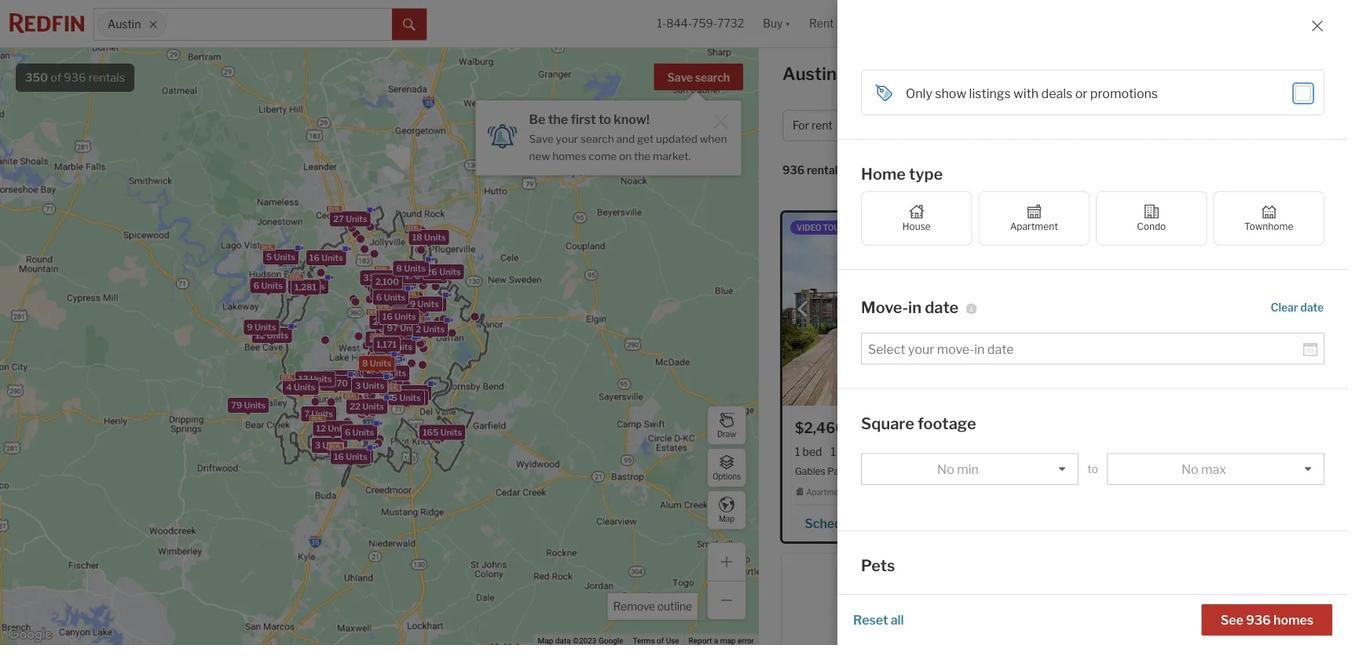 Task type: locate. For each thing, give the bounding box(es) containing it.
request
[[1083, 516, 1133, 531]]

1 horizontal spatial homes
[[1274, 613, 1314, 628]]

0 horizontal spatial 27 units
[[333, 214, 367, 224]]

97 units
[[387, 323, 422, 333]]

schedule
[[805, 516, 860, 531]]

936 right "of" at top left
[[64, 71, 86, 84]]

176 units
[[405, 271, 444, 281]]

0 horizontal spatial 6
[[254, 281, 259, 291]]

13 units
[[299, 374, 332, 384]]

265-
[[1236, 516, 1266, 531]]

1-844-759-7732 link
[[657, 17, 744, 30]]

1 horizontal spatial allowed
[[1162, 600, 1207, 615]]

0 horizontal spatial (512)
[[928, 516, 958, 531]]

6 units left 15
[[254, 281, 283, 291]]

1 vertical spatial homes
[[1274, 613, 1314, 628]]

apartments
[[840, 63, 940, 84]]

936
[[64, 71, 86, 84], [783, 164, 805, 177], [1246, 613, 1271, 628]]

0 horizontal spatial 8 units
[[362, 359, 392, 369]]

0 horizontal spatial to
[[599, 112, 611, 127]]

map button
[[707, 491, 746, 530]]

video down 936 rentals
[[797, 223, 821, 233]]

be the first to know! dialog
[[476, 91, 741, 176]]

None search field
[[166, 9, 392, 40]]

2 ft from the left
[[1229, 446, 1237, 459]]

sq up max in the right bottom of the page
[[1214, 446, 1226, 459]]

849
[[1190, 446, 1212, 459]]

austin for austin
[[108, 18, 141, 31]]

656-907 sq ft
[[870, 446, 943, 459]]

clear date button
[[1270, 294, 1325, 321]]

tour
[[823, 223, 845, 233], [1162, 223, 1184, 233]]

1 ft from the left
[[935, 446, 943, 459]]

1,281
[[295, 282, 316, 292]]

3 up 22
[[355, 381, 361, 391]]

option group
[[861, 192, 1325, 246]]

16
[[309, 253, 320, 263], [383, 312, 393, 322], [373, 369, 383, 379], [334, 452, 344, 462]]

| left "111"
[[868, 466, 870, 477]]

1 tour from the left
[[823, 223, 845, 233]]

1 a from the left
[[862, 516, 869, 531]]

0 vertical spatial to
[[599, 112, 611, 127]]

0 horizontal spatial tx
[[1014, 466, 1027, 477]]

8 units up 11 units
[[396, 264, 426, 274]]

allowed right cats
[[1162, 600, 1207, 615]]

0 vertical spatial 6 units
[[254, 281, 283, 291]]

2,370
[[323, 379, 348, 389]]

save inside button
[[668, 71, 693, 84]]

1 left bed
[[795, 446, 800, 459]]

1 left the beds
[[1084, 446, 1089, 459]]

0 vertical spatial 5
[[266, 252, 272, 262]]

tour right request
[[1145, 516, 1170, 531]]

4 units
[[286, 383, 315, 393]]

1 1 bath from the left
[[831, 446, 862, 459]]

0 horizontal spatial homes
[[552, 149, 586, 162]]

photo of 214 barton springs rd, austin, tx 78704 image
[[1060, 213, 1322, 406]]

in
[[908, 298, 922, 317]]

1 horizontal spatial sq
[[1214, 446, 1226, 459]]

0 horizontal spatial apartment
[[806, 488, 846, 498]]

43 units
[[380, 310, 415, 321]]

1 horizontal spatial rentals
[[807, 164, 844, 177]]

2 allowed from the left
[[1162, 600, 1207, 615]]

House checkbox
[[861, 192, 972, 246]]

austin left remove austin image
[[108, 18, 141, 31]]

home
[[861, 165, 906, 184]]

0 vertical spatial 27
[[333, 214, 344, 224]]

1 horizontal spatial to
[[1088, 463, 1098, 477]]

deals
[[1042, 86, 1073, 102]]

1 video from the left
[[797, 223, 821, 233]]

0 horizontal spatial 5
[[266, 252, 272, 262]]

623-849 sq ft
[[1165, 446, 1237, 459]]

search up come on the left of the page
[[581, 132, 614, 145]]

type
[[909, 165, 943, 184]]

the
[[548, 112, 568, 127], [634, 149, 651, 162]]

1 horizontal spatial bath
[[1133, 446, 1156, 459]]

homes down your
[[552, 149, 586, 162]]

1 horizontal spatial date
[[1301, 302, 1324, 315]]

78704
[[1288, 466, 1318, 477]]

1 vertical spatial the
[[634, 149, 651, 162]]

date inside "button"
[[1301, 302, 1324, 315]]

0 horizontal spatial 936
[[64, 71, 86, 84]]

5
[[266, 252, 272, 262], [392, 393, 397, 403]]

a for schedule
[[862, 516, 869, 531]]

to down 0-1 beds on the right bottom
[[1088, 463, 1098, 477]]

1 no from the left
[[937, 463, 954, 478]]

5 units down 2,400
[[392, 393, 421, 403]]

search down 759-
[[695, 71, 730, 84]]

1 horizontal spatial tour
[[1145, 516, 1170, 531]]

schedule a tour button
[[795, 511, 913, 534]]

austin,
[[981, 466, 1012, 477], [1241, 466, 1271, 477]]

rentals down for rent "button"
[[807, 164, 844, 177]]

1 sq from the left
[[920, 446, 932, 459]]

austin, right rd,
[[1241, 466, 1271, 477]]

move-
[[861, 298, 908, 317]]

0 horizontal spatial video
[[797, 223, 821, 233]]

tower
[[850, 466, 877, 477]]

no for no min
[[937, 463, 954, 478]]

footage
[[918, 414, 976, 434]]

1 vertical spatial save
[[529, 132, 554, 145]]

homes inside 'save your search and get updated when new homes come on the market.'
[[552, 149, 586, 162]]

save up the new
[[529, 132, 554, 145]]

0 horizontal spatial 12
[[255, 331, 265, 341]]

12 units
[[255, 331, 289, 341], [369, 334, 402, 344], [316, 424, 349, 434]]

0 horizontal spatial austin,
[[981, 466, 1012, 477]]

with
[[1014, 86, 1039, 102]]

2 (512) from the left
[[1203, 516, 1234, 531]]

214
[[1139, 466, 1155, 477]]

2 1 bath from the left
[[1126, 446, 1156, 459]]

photo of 164 hargraves dr, austin, tx 78737 image
[[1060, 555, 1322, 646]]

1 horizontal spatial (512)
[[1203, 516, 1234, 531]]

1 vertical spatial 6
[[376, 293, 382, 303]]

907
[[896, 446, 918, 459]]

11
[[381, 274, 390, 284]]

ft up muraida
[[935, 446, 943, 459]]

sort
[[863, 164, 886, 177]]

1
[[795, 446, 800, 459], [831, 446, 836, 459], [1084, 446, 1089, 459], [1126, 446, 1131, 459]]

(512) 523-6388 link
[[913, 509, 1032, 536]]

no left min
[[937, 463, 954, 478]]

0 horizontal spatial no
[[937, 463, 954, 478]]

1,171
[[377, 340, 397, 350]]

(512) left 265-
[[1203, 516, 1234, 531]]

request a tour
[[1083, 516, 1170, 531]]

1 vertical spatial austin
[[783, 63, 837, 84]]

remove outline
[[613, 601, 692, 614]]

0 horizontal spatial 6 units
[[254, 281, 283, 291]]

ft up rd,
[[1229, 446, 1237, 459]]

1 vertical spatial search
[[581, 132, 614, 145]]

0 horizontal spatial a
[[862, 516, 869, 531]]

rentals right "of" at top left
[[88, 71, 125, 84]]

bath for 656-907 sq ft
[[838, 446, 862, 459]]

1 bath for 0-1 beds
[[1126, 446, 1156, 459]]

2 vertical spatial 6
[[345, 428, 351, 438]]

1 vertical spatial 21 units
[[392, 393, 425, 404]]

austin, right way,
[[981, 466, 1012, 477]]

reset
[[853, 613, 888, 628]]

6 left 15
[[254, 281, 259, 291]]

1 horizontal spatial 6
[[345, 428, 351, 438]]

1 austin, from the left
[[981, 466, 1012, 477]]

a right schedule
[[862, 516, 869, 531]]

apartment left deal
[[1010, 222, 1058, 233]]

save down the 844- at the top of the page
[[668, 71, 693, 84]]

6 down '2,100'
[[376, 293, 382, 303]]

16 units up 97 units
[[383, 312, 416, 322]]

no down 849
[[1182, 463, 1199, 478]]

0 horizontal spatial 27
[[333, 214, 344, 224]]

bath up the 214 at the bottom right
[[1133, 446, 1156, 459]]

date right the "clear"
[[1301, 302, 1324, 315]]

1 vertical spatial 27
[[373, 317, 384, 327]]

0 horizontal spatial |
[[868, 466, 870, 477]]

0 horizontal spatial tour
[[872, 516, 897, 531]]

0 vertical spatial austin
[[108, 18, 141, 31]]

1 horizontal spatial the
[[634, 149, 651, 162]]

936 down for
[[783, 164, 805, 177]]

1 vertical spatial 3
[[315, 441, 321, 451]]

tour up the pets
[[872, 516, 897, 531]]

2 bath from the left
[[1133, 446, 1156, 459]]

12 units up 4
[[255, 331, 289, 341]]

11 units
[[381, 274, 413, 284]]

2 tx from the left
[[1273, 466, 1286, 477]]

0 horizontal spatial 21
[[392, 393, 402, 404]]

21 units up 2 units
[[410, 299, 443, 310]]

2 no from the left
[[1182, 463, 1199, 478]]

date right in
[[925, 298, 959, 317]]

2 sq from the left
[[1214, 446, 1226, 459]]

1 bath up park
[[831, 446, 862, 459]]

1 tour from the left
[[872, 516, 897, 531]]

2 tour from the left
[[1145, 516, 1170, 531]]

350
[[25, 71, 48, 84]]

| left the 214 at the bottom right
[[1134, 466, 1137, 477]]

1 vertical spatial 6 units
[[376, 293, 406, 303]]

2 a from the left
[[1136, 516, 1143, 531]]

1 vertical spatial 3 units
[[315, 441, 344, 451]]

29 units
[[391, 307, 426, 317]]

0 horizontal spatial 1 bath
[[831, 446, 862, 459]]

936 right see
[[1246, 613, 1271, 628]]

ft
[[935, 446, 943, 459], [1229, 446, 1237, 459]]

12 units down 97
[[369, 334, 402, 344]]

6388
[[990, 516, 1024, 531]]

21 right 29
[[410, 299, 420, 310]]

tx left 78704
[[1273, 466, 1286, 477]]

a for request
[[1136, 516, 1143, 531]]

submit search image
[[403, 19, 416, 31]]

3 left 90
[[315, 441, 321, 451]]

1 vertical spatial 8
[[362, 359, 368, 369]]

recommended
[[891, 164, 970, 177]]

9
[[410, 299, 416, 309], [247, 323, 253, 333], [379, 327, 385, 337], [325, 373, 331, 383]]

1 horizontal spatial 27
[[373, 317, 384, 327]]

12 units down the 7 units
[[316, 424, 349, 434]]

austin up for rent
[[783, 63, 837, 84]]

0 vertical spatial 6
[[254, 281, 259, 291]]

a right request
[[1136, 516, 1143, 531]]

rentals
[[88, 71, 125, 84], [807, 164, 844, 177]]

1 up gables park tower
[[831, 446, 836, 459]]

2 horizontal spatial 12 units
[[369, 334, 402, 344]]

first
[[571, 112, 596, 127]]

apartment
[[1010, 222, 1058, 233], [806, 488, 846, 498]]

1 horizontal spatial 5 units
[[392, 393, 421, 403]]

1 horizontal spatial 6 units
[[345, 428, 374, 438]]

square
[[861, 414, 915, 434]]

Apartment checkbox
[[979, 192, 1090, 246]]

search inside save search button
[[695, 71, 730, 84]]

0 horizontal spatial 3 units
[[315, 441, 344, 451]]

33
[[363, 273, 375, 283]]

save inside 'save your search and get updated when new homes come on the market.'
[[529, 132, 554, 145]]

market.
[[653, 149, 691, 162]]

0 vertical spatial save
[[668, 71, 693, 84]]

4 1 from the left
[[1126, 446, 1131, 459]]

/mo
[[857, 420, 883, 437]]

21 units
[[410, 299, 443, 310], [392, 393, 425, 404]]

1 horizontal spatial search
[[695, 71, 730, 84]]

3 units down the 7 units
[[315, 441, 344, 451]]

1 (512) from the left
[[928, 516, 958, 531]]

0 vertical spatial apartment
[[1010, 222, 1058, 233]]

remove austin image
[[148, 20, 158, 29]]

the right on
[[634, 149, 651, 162]]

1 allowed from the left
[[918, 600, 963, 615]]

tour for schedule a tour
[[872, 516, 897, 531]]

park
[[828, 466, 848, 477]]

0 vertical spatial 21
[[410, 299, 420, 310]]

1 vertical spatial apartment
[[806, 488, 846, 498]]

21 left 2,754
[[392, 393, 402, 404]]

3 1 from the left
[[1084, 446, 1089, 459]]

0 vertical spatial 21 units
[[410, 299, 443, 310]]

1 right the beds
[[1126, 446, 1131, 459]]

sq
[[920, 446, 932, 459], [1214, 446, 1226, 459]]

12
[[255, 331, 265, 341], [369, 334, 379, 344], [316, 424, 326, 434]]

bath up park
[[838, 446, 862, 459]]

18
[[412, 233, 422, 243]]

no for no max
[[1182, 463, 1199, 478]]

0 vertical spatial homes
[[552, 149, 586, 162]]

0 horizontal spatial 12 units
[[255, 331, 289, 341]]

catherine
[[1092, 466, 1135, 477]]

(512) left 523-
[[928, 516, 958, 531]]

6 units up the 90 units at the bottom left of page
[[345, 428, 374, 438]]

save for save your search and get updated when new homes come on the market.
[[529, 132, 554, 145]]

1 vertical spatial rentals
[[807, 164, 844, 177]]

176
[[405, 271, 420, 281]]

to right 'first'
[[599, 112, 611, 127]]

for
[[793, 119, 809, 132]]

8 units down 34
[[362, 359, 392, 369]]

tour
[[872, 516, 897, 531], [1145, 516, 1170, 531]]

0 horizontal spatial allowed
[[918, 600, 963, 615]]

1 horizontal spatial no
[[1182, 463, 1199, 478]]

on
[[619, 149, 632, 162]]

sq right 907
[[920, 446, 932, 459]]

pets
[[861, 557, 895, 576]]

6 units up 29
[[376, 293, 406, 303]]

0 vertical spatial 8 units
[[396, 264, 426, 274]]

21 units down 14 units
[[392, 393, 425, 404]]

to
[[599, 112, 611, 127], [1088, 463, 1098, 477]]

8 units
[[396, 264, 426, 274], [362, 359, 392, 369]]

homes right see
[[1274, 613, 1314, 628]]

apartment down gables park tower
[[806, 488, 846, 498]]

photo of 111 sandra muraida way, austin, tx 78703 image
[[783, 213, 1045, 406]]

0 vertical spatial search
[[695, 71, 730, 84]]

9 units
[[410, 299, 439, 309], [247, 323, 276, 333], [379, 327, 408, 337], [325, 373, 354, 383]]

5 units up 15
[[266, 252, 295, 262]]

(512) for (512) 523-6388
[[928, 516, 958, 531]]

2 vertical spatial 6 units
[[345, 428, 374, 438]]

0 vertical spatial 8
[[396, 264, 402, 274]]

1 vertical spatial 5
[[392, 393, 397, 403]]

1 horizontal spatial tx
[[1273, 466, 1286, 477]]

2 video from the left
[[1135, 223, 1160, 233]]

1 bath up the 214 at the bottom right
[[1126, 446, 1156, 459]]

a
[[862, 516, 869, 531], [1136, 516, 1143, 531]]

video
[[797, 223, 821, 233], [1135, 223, 1160, 233]]

1 horizontal spatial 8
[[396, 264, 402, 274]]

0 horizontal spatial sq
[[920, 446, 932, 459]]

3d & video tour
[[1115, 223, 1184, 233]]

1 vertical spatial 21
[[392, 393, 402, 404]]

0 horizontal spatial search
[[581, 132, 614, 145]]

allowed right dogs at the right
[[918, 600, 963, 615]]

max
[[1201, 463, 1227, 478]]

tx left 78703
[[1014, 466, 1027, 477]]

request a tour button
[[1073, 511, 1187, 534]]

0 horizontal spatial tour
[[823, 223, 845, 233]]

sq for 849
[[1214, 446, 1226, 459]]

6 up the 90 units at the bottom left of page
[[345, 428, 351, 438]]

16 units up 15 units
[[309, 253, 343, 263]]

(512) for (512) 265-0344
[[1203, 516, 1234, 531]]

tour right &
[[1162, 223, 1184, 233]]

$2,460+ /mo
[[795, 420, 883, 437]]

1 bath for 1 bed
[[831, 446, 862, 459]]

1 horizontal spatial ft
[[1229, 446, 1237, 459]]

1 horizontal spatial 3 units
[[355, 381, 384, 391]]

options button
[[707, 449, 746, 488]]

34 units
[[378, 342, 413, 352]]

the right the be
[[548, 112, 568, 127]]

1 1 from the left
[[795, 446, 800, 459]]

deal
[[1074, 223, 1096, 233]]

video right &
[[1135, 223, 1160, 233]]

0 horizontal spatial austin
[[108, 18, 141, 31]]

1 horizontal spatial |
[[1134, 466, 1137, 477]]

when
[[700, 132, 727, 145]]

0 horizontal spatial the
[[548, 112, 568, 127]]

no
[[937, 463, 954, 478], [1182, 463, 1199, 478]]

3 units down 14
[[355, 381, 384, 391]]

2 austin, from the left
[[1241, 466, 1271, 477]]

1 bath from the left
[[838, 446, 862, 459]]

0 horizontal spatial bath
[[838, 446, 862, 459]]

tour down 936 rentals
[[823, 223, 845, 233]]



Task type: vqa. For each thing, say whether or not it's contained in the screenshot.
Church at the bottom left
no



Task type: describe. For each thing, give the bounding box(es) containing it.
1 vertical spatial to
[[1088, 463, 1098, 477]]

33 units
[[363, 273, 398, 283]]

Select your move-in date text field
[[868, 342, 1304, 358]]

reset all button
[[853, 605, 904, 636]]

save search
[[668, 71, 730, 84]]

draw button
[[707, 406, 746, 446]]

&
[[1127, 223, 1134, 233]]

15 units
[[292, 282, 325, 292]]

no min
[[937, 463, 979, 478]]

2 horizontal spatial 6 units
[[376, 293, 406, 303]]

35
[[374, 287, 385, 297]]

350 of 936 rentals
[[25, 71, 125, 84]]

Townhome checkbox
[[1214, 192, 1325, 246]]

22
[[350, 402, 361, 412]]

or
[[1075, 86, 1088, 102]]

apartment inside option
[[1010, 222, 1058, 233]]

for
[[944, 63, 968, 84]]

draw
[[717, 430, 736, 439]]

0 vertical spatial 3 units
[[355, 381, 384, 391]]

the
[[1073, 466, 1090, 477]]

0 vertical spatial the
[[548, 112, 568, 127]]

save for save search
[[668, 71, 693, 84]]

all
[[891, 613, 904, 628]]

1-844-759-7732
[[657, 17, 744, 30]]

townhome
[[1245, 222, 1294, 233]]

beds
[[1092, 446, 1117, 459]]

get
[[637, 132, 654, 145]]

3d
[[1115, 223, 1126, 233]]

for rent
[[793, 119, 833, 132]]

1 | from the left
[[868, 466, 870, 477]]

0-1 beds
[[1073, 446, 1117, 459]]

79
[[231, 401, 242, 411]]

the inside 'save your search and get updated when new homes come on the market.'
[[634, 149, 651, 162]]

new
[[529, 149, 550, 162]]

16 units down 34 units
[[373, 369, 406, 379]]

1 vertical spatial 5 units
[[392, 393, 421, 403]]

allowed for cats allowed
[[1162, 600, 1207, 615]]

no max
[[1182, 463, 1227, 478]]

google image
[[4, 625, 56, 646]]

home type
[[861, 165, 943, 184]]

14 units
[[364, 364, 397, 374]]

2
[[416, 324, 421, 335]]

search inside 'save your search and get updated when new homes come on the market.'
[[581, 132, 614, 145]]

only show listings with deals or promotions
[[906, 86, 1158, 102]]

ft for 656-907 sq ft
[[935, 446, 943, 459]]

2 | from the left
[[1134, 466, 1137, 477]]

26
[[426, 267, 437, 277]]

13
[[299, 374, 308, 384]]

updated
[[656, 132, 698, 145]]

165
[[423, 428, 439, 438]]

house
[[903, 222, 931, 233]]

844-
[[666, 17, 692, 30]]

1 horizontal spatial 21
[[410, 299, 420, 310]]

29
[[391, 307, 402, 317]]

map
[[719, 515, 735, 524]]

| 111 sandra muraida way, austin, tx 78703
[[868, 466, 1059, 477]]

bed
[[803, 446, 822, 459]]

1 horizontal spatial 27 units
[[373, 317, 407, 327]]

condo
[[1137, 222, 1166, 233]]

dogs
[[885, 600, 915, 615]]

0 horizontal spatial date
[[925, 298, 959, 317]]

523-
[[960, 516, 990, 531]]

1 horizontal spatial 5
[[392, 393, 397, 403]]

2 horizontal spatial 6
[[376, 293, 382, 303]]

1 horizontal spatial 3
[[355, 381, 361, 391]]

ft for 623-849 sq ft
[[1229, 446, 1237, 459]]

(512) 523-6388
[[928, 516, 1024, 531]]

1 vertical spatial 8 units
[[362, 359, 392, 369]]

sandra
[[888, 466, 919, 477]]

tour for request a tour
[[1145, 516, 1170, 531]]

to inside be the first to know! dialog
[[599, 112, 611, 127]]

79 units
[[231, 401, 266, 411]]

1 horizontal spatial 936
[[783, 164, 805, 177]]

austin for austin apartments for rent
[[783, 63, 837, 84]]

remove outline button
[[608, 594, 698, 621]]

2 1 from the left
[[831, 446, 836, 459]]

bath for 623-849 sq ft
[[1133, 446, 1156, 459]]

sq for 907
[[920, 446, 932, 459]]

18 units
[[412, 233, 446, 243]]

previous button image
[[795, 302, 811, 318]]

936 inside button
[[1246, 613, 1271, 628]]

1 horizontal spatial 12 units
[[316, 424, 349, 434]]

clear
[[1271, 302, 1298, 315]]

listings
[[969, 86, 1011, 102]]

0 horizontal spatial rentals
[[88, 71, 125, 84]]

austin apartments for rent
[[783, 63, 1011, 84]]

:
[[886, 164, 888, 177]]

be
[[529, 112, 546, 127]]

and
[[616, 132, 635, 145]]

0 horizontal spatial 8
[[362, 359, 368, 369]]

2 horizontal spatial 12
[[369, 334, 379, 344]]

allowed for dogs allowed
[[918, 600, 963, 615]]

square footage
[[861, 414, 976, 434]]

14
[[364, 364, 374, 374]]

1 horizontal spatial 12
[[316, 424, 326, 434]]

the catherine | 214 barton springs rd, austin, tx 78704
[[1073, 466, 1318, 477]]

of
[[51, 71, 61, 84]]

2,400
[[366, 366, 392, 376]]

Condo checkbox
[[1096, 192, 1207, 246]]

1 tx from the left
[[1014, 466, 1027, 477]]

move-in date
[[861, 298, 959, 317]]

16 units down 22
[[334, 452, 367, 462]]

option group containing house
[[861, 192, 1325, 246]]

min
[[957, 463, 979, 478]]

111
[[872, 466, 886, 477]]

for rent button
[[783, 110, 863, 141]]

26 units
[[426, 267, 461, 277]]

rent
[[971, 63, 1011, 84]]

2 units
[[416, 324, 445, 335]]

759-
[[692, 17, 717, 30]]

0 vertical spatial 936
[[64, 71, 86, 84]]

2,754
[[404, 388, 428, 398]]

2 tour from the left
[[1162, 223, 1184, 233]]

(512) 265-0344 link
[[1187, 509, 1310, 536]]

4
[[286, 383, 292, 393]]

$2,460+
[[795, 420, 854, 437]]

clear date
[[1271, 302, 1324, 315]]

save search button
[[654, 64, 743, 90]]

promotions
[[1090, 86, 1158, 102]]

map region
[[0, 0, 790, 646]]

homes inside see 936 homes button
[[1274, 613, 1314, 628]]

0-
[[1073, 446, 1084, 459]]

0 horizontal spatial 5 units
[[266, 252, 295, 262]]

rent
[[812, 119, 833, 132]]

656-
[[870, 446, 896, 459]]

gables park tower
[[795, 466, 877, 477]]



